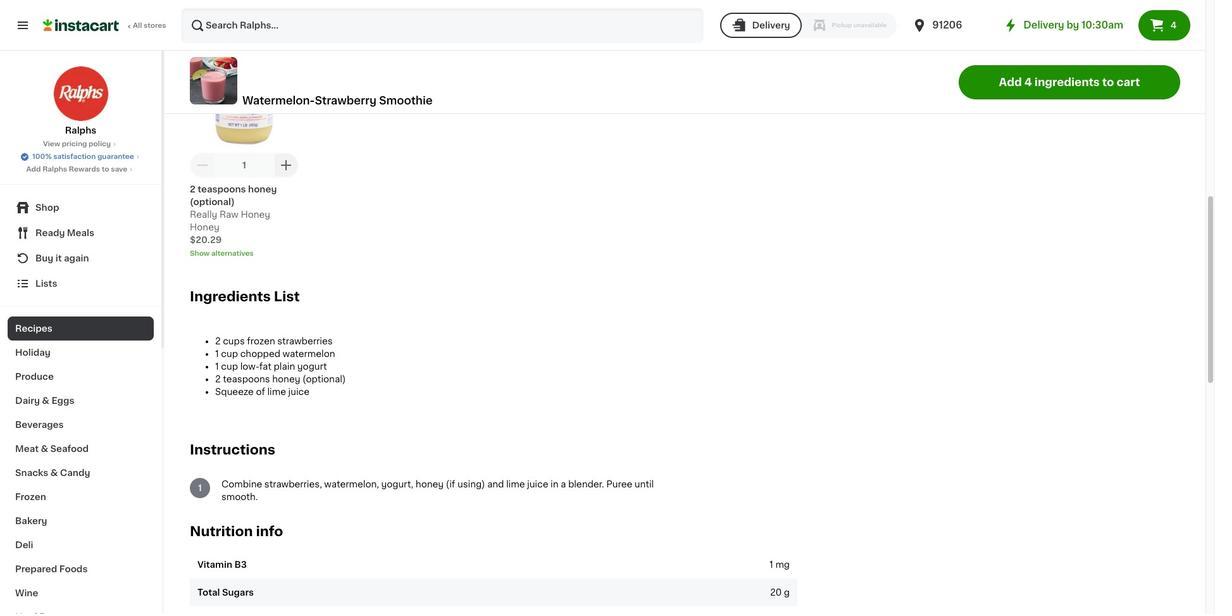 Task type: vqa. For each thing, say whether or not it's contained in the screenshot.
third '2 ct'
no



Task type: locate. For each thing, give the bounding box(es) containing it.
cup down cups
[[221, 349, 238, 358]]

ralphs up "view pricing policy" link
[[65, 126, 96, 135]]

add inside button
[[999, 77, 1022, 87]]

wine link
[[8, 581, 154, 605]]

juice inside combine strawberries, watermelon, yogurt, honey (if using) and lime juice in a blender. puree until smooth.
[[527, 480, 549, 489]]

(optional)
[[190, 197, 235, 206], [303, 375, 346, 384]]

add 4 ingredients to cart button
[[959, 65, 1181, 99]]

ingredients
[[190, 290, 271, 303]]

meat & seafood
[[15, 444, 89, 453]]

ralphs down the 100%
[[43, 166, 67, 173]]

2 down decrement quantity "image" at the left top
[[190, 185, 196, 194]]

0 horizontal spatial (optional)
[[190, 197, 235, 206]]

mg
[[776, 560, 790, 569]]

stores
[[144, 22, 166, 29]]

raw
[[220, 210, 239, 219]]

0 vertical spatial lime
[[267, 387, 286, 396]]

1 vertical spatial honey
[[272, 375, 300, 384]]

show
[[190, 250, 210, 257]]

vitamin b3
[[198, 560, 247, 569]]

& for snacks
[[50, 468, 58, 477]]

0 horizontal spatial to
[[102, 166, 109, 173]]

& right meat
[[41, 444, 48, 453]]

teaspoons inside 2 cups frozen strawberries 1 cup chopped watermelon 1 cup low-fat plain yogurt 2 teaspoons honey (optional) squeeze of lime juice
[[223, 375, 270, 384]]

add 4 ingredients to cart
[[999, 77, 1140, 87]]

in
[[551, 480, 559, 489]]

total sugars
[[198, 588, 254, 597]]

teaspoons up raw
[[198, 185, 246, 194]]

satisfaction
[[53, 153, 96, 160]]

teaspoons down low-
[[223, 375, 270, 384]]

1 vertical spatial lime
[[506, 480, 525, 489]]

ralphs link
[[53, 66, 109, 137]]

pricing
[[62, 141, 87, 148]]

delivery
[[1024, 20, 1065, 30], [752, 21, 790, 30]]

snacks & candy link
[[8, 461, 154, 485]]

frozen
[[15, 493, 46, 501]]

it
[[56, 254, 62, 263]]

and
[[487, 480, 504, 489]]

0 horizontal spatial lime
[[267, 387, 286, 396]]

ralphs logo image
[[53, 66, 109, 122]]

0 vertical spatial add
[[999, 77, 1022, 87]]

to for ingredients
[[1103, 77, 1114, 87]]

2 up the squeeze
[[215, 375, 221, 384]]

ready
[[35, 229, 65, 237]]

lime inside 2 cups frozen strawberries 1 cup chopped watermelon 1 cup low-fat plain yogurt 2 teaspoons honey (optional) squeeze of lime juice
[[267, 387, 286, 396]]

until
[[635, 480, 654, 489]]

ralphs inside "link"
[[43, 166, 67, 173]]

ralphs
[[65, 126, 96, 135], [43, 166, 67, 173]]

honey inside 2 teaspoons honey (optional) really raw honey honey $20.29 show alternatives
[[248, 185, 277, 194]]

again
[[64, 254, 89, 263]]

delivery for delivery by 10:30am
[[1024, 20, 1065, 30]]

honey inside combine strawberries, watermelon, yogurt, honey (if using) and lime juice in a blender. puree until smooth.
[[416, 480, 444, 489]]

1 horizontal spatial 4
[[1171, 21, 1177, 30]]

& left candy
[[50, 468, 58, 477]]

juice left in
[[527, 480, 549, 489]]

0 vertical spatial 4
[[1171, 21, 1177, 30]]

1 vertical spatial ralphs
[[43, 166, 67, 173]]

policy
[[89, 141, 111, 148]]

0 vertical spatial honey
[[241, 210, 270, 219]]

yogurt,
[[381, 480, 414, 489]]

delivery by 10:30am
[[1024, 20, 1124, 30]]

1 vertical spatial teaspoons
[[223, 375, 270, 384]]

vitamin
[[198, 560, 232, 569]]

20 g
[[770, 588, 790, 597]]

total
[[198, 588, 220, 597]]

1 horizontal spatial (optional)
[[303, 375, 346, 384]]

(optional) up really
[[190, 197, 235, 206]]

add down the 100%
[[26, 166, 41, 173]]

1 mg
[[770, 560, 790, 569]]

holiday link
[[8, 341, 154, 365]]

1 horizontal spatial to
[[1103, 77, 1114, 87]]

honey
[[241, 210, 270, 219], [190, 223, 220, 232]]

cups
[[223, 337, 245, 346]]

juice down yogurt
[[288, 387, 310, 396]]

view
[[43, 141, 60, 148]]

0 vertical spatial teaspoons
[[198, 185, 246, 194]]

meat
[[15, 444, 39, 453]]

delivery by 10:30am link
[[1004, 18, 1124, 33]]

add inside "link"
[[26, 166, 41, 173]]

2 cups frozen strawberries 1 cup chopped watermelon 1 cup low-fat plain yogurt 2 teaspoons honey (optional) squeeze of lime juice
[[215, 337, 346, 396]]

0 vertical spatial juice
[[288, 387, 310, 396]]

0 vertical spatial &
[[42, 396, 49, 405]]

lime
[[267, 387, 286, 396], [506, 480, 525, 489]]

to left cart
[[1103, 77, 1114, 87]]

0 vertical spatial (optional)
[[190, 197, 235, 206]]

honey
[[248, 185, 277, 194], [272, 375, 300, 384], [416, 480, 444, 489]]

snacks
[[15, 468, 48, 477]]

1 horizontal spatial honey
[[241, 210, 270, 219]]

1 cup from the top
[[221, 349, 238, 358]]

sugars
[[222, 588, 254, 597]]

to
[[1103, 77, 1114, 87], [102, 166, 109, 173]]

deli
[[15, 541, 33, 549]]

2 left cups
[[215, 337, 221, 346]]

0 vertical spatial to
[[1103, 77, 1114, 87]]

1 vertical spatial (optional)
[[303, 375, 346, 384]]

1 horizontal spatial add
[[999, 77, 1022, 87]]

2 teaspoons honey (optional) really raw honey honey $20.29 show alternatives
[[190, 185, 277, 257]]

&
[[42, 396, 49, 405], [41, 444, 48, 453], [50, 468, 58, 477]]

to left save
[[102, 166, 109, 173]]

1 vertical spatial to
[[102, 166, 109, 173]]

1
[[242, 161, 246, 170], [215, 349, 219, 358], [215, 362, 219, 371], [198, 484, 202, 492], [770, 560, 773, 569]]

4
[[1171, 21, 1177, 30], [1025, 77, 1032, 87]]

lime right "and"
[[506, 480, 525, 489]]

buy
[[35, 254, 53, 263]]

b3
[[234, 560, 247, 569]]

save
[[111, 166, 128, 173]]

watermelon-strawberry smoothie
[[242, 95, 433, 105]]

fat
[[259, 362, 272, 371]]

add left ingredients
[[999, 77, 1022, 87]]

delivery button
[[721, 13, 802, 38]]

1 vertical spatial honey
[[190, 223, 220, 232]]

1 vertical spatial &
[[41, 444, 48, 453]]

1 vertical spatial add
[[26, 166, 41, 173]]

0 vertical spatial honey
[[248, 185, 277, 194]]

juice inside 2 cups frozen strawberries 1 cup chopped watermelon 1 cup low-fat plain yogurt 2 teaspoons honey (optional) squeeze of lime juice
[[288, 387, 310, 396]]

honey right raw
[[241, 210, 270, 219]]

0 vertical spatial ralphs
[[65, 126, 96, 135]]

0 horizontal spatial delivery
[[752, 21, 790, 30]]

service type group
[[721, 13, 897, 38]]

0 horizontal spatial juice
[[288, 387, 310, 396]]

lime inside combine strawberries, watermelon, yogurt, honey (if using) and lime juice in a blender. puree until smooth.
[[506, 480, 525, 489]]

(optional) down yogurt
[[303, 375, 346, 384]]

delivery inside delivery button
[[752, 21, 790, 30]]

to for rewards
[[102, 166, 109, 173]]

nutrition info
[[190, 525, 283, 538]]

$20.29
[[190, 235, 222, 244]]

foods
[[59, 565, 88, 574]]

1 vertical spatial juice
[[527, 480, 549, 489]]

0 horizontal spatial add
[[26, 166, 41, 173]]

to inside "link"
[[102, 166, 109, 173]]

add for add 4 ingredients to cart
[[999, 77, 1022, 87]]

2 vertical spatial honey
[[416, 480, 444, 489]]

1 horizontal spatial lime
[[506, 480, 525, 489]]

& for dairy
[[42, 396, 49, 405]]

1 vertical spatial 2
[[215, 337, 221, 346]]

produce
[[15, 372, 54, 381]]

honey down really
[[190, 223, 220, 232]]

1 inside product group
[[242, 161, 246, 170]]

10:30am
[[1082, 20, 1124, 30]]

1 vertical spatial cup
[[221, 362, 238, 371]]

cup
[[221, 349, 238, 358], [221, 362, 238, 371]]

0 horizontal spatial honey
[[190, 223, 220, 232]]

cup left low-
[[221, 362, 238, 371]]

blender.
[[568, 480, 604, 489]]

None search field
[[181, 8, 704, 43]]

2 inside 2 teaspoons honey (optional) really raw honey honey $20.29 show alternatives
[[190, 185, 196, 194]]

to inside button
[[1103, 77, 1114, 87]]

1 horizontal spatial delivery
[[1024, 20, 1065, 30]]

squeeze
[[215, 387, 254, 396]]

prepared foods
[[15, 565, 88, 574]]

lime right "of"
[[267, 387, 286, 396]]

Search field
[[182, 9, 703, 42]]

delivery inside delivery by 10:30am link
[[1024, 20, 1065, 30]]

0 vertical spatial 2
[[190, 185, 196, 194]]

strawberry
[[315, 95, 377, 105]]

add ralphs rewards to save
[[26, 166, 128, 173]]

smooth.
[[222, 492, 258, 501]]

ready meals button
[[8, 220, 154, 246]]

1 vertical spatial 4
[[1025, 77, 1032, 87]]

beverages
[[15, 420, 64, 429]]

view pricing policy link
[[43, 139, 118, 149]]

holiday
[[15, 348, 50, 357]]

2 vertical spatial &
[[50, 468, 58, 477]]

0 vertical spatial cup
[[221, 349, 238, 358]]

combine
[[222, 480, 262, 489]]

a
[[561, 480, 566, 489]]

& left the eggs
[[42, 396, 49, 405]]

1 horizontal spatial juice
[[527, 480, 549, 489]]



Task type: describe. For each thing, give the bounding box(es) containing it.
dairy & eggs link
[[8, 389, 154, 413]]

2 cup from the top
[[221, 362, 238, 371]]

all stores
[[133, 22, 166, 29]]

watermelon-
[[242, 95, 315, 105]]

chopped
[[240, 349, 280, 358]]

meat & seafood link
[[8, 437, 154, 461]]

strawberries
[[277, 337, 333, 346]]

decrement quantity image
[[195, 158, 210, 173]]

alternatives
[[211, 250, 254, 257]]

bakery
[[15, 517, 47, 525]]

puree
[[607, 480, 633, 489]]

instructions
[[190, 443, 275, 456]]

product group
[[190, 39, 299, 259]]

meals
[[67, 229, 94, 237]]

all stores link
[[43, 8, 167, 43]]

100% satisfaction guarantee button
[[20, 149, 142, 162]]

2 for 2 cups frozen strawberries 1 cup chopped watermelon 1 cup low-fat plain yogurt 2 teaspoons honey (optional) squeeze of lime juice
[[215, 337, 221, 346]]

ready meals
[[35, 229, 94, 237]]

increment quantity image
[[279, 158, 294, 173]]

lists
[[35, 279, 57, 288]]

wine
[[15, 589, 38, 598]]

watermelon,
[[324, 480, 379, 489]]

produce link
[[8, 365, 154, 389]]

frozen
[[247, 337, 275, 346]]

watermelon
[[283, 349, 335, 358]]

buy it again
[[35, 254, 89, 263]]

g
[[784, 588, 790, 597]]

(optional) inside 2 cups frozen strawberries 1 cup chopped watermelon 1 cup low-fat plain yogurt 2 teaspoons honey (optional) squeeze of lime juice
[[303, 375, 346, 384]]

low-
[[240, 362, 259, 371]]

seafood
[[50, 444, 89, 453]]

20
[[770, 588, 782, 597]]

list
[[274, 290, 300, 303]]

guarantee
[[97, 153, 134, 160]]

yogurt
[[297, 362, 327, 371]]

bakery link
[[8, 509, 154, 533]]

lists link
[[8, 271, 154, 296]]

show alternatives button
[[190, 249, 299, 259]]

instacart logo image
[[43, 18, 119, 33]]

shop link
[[8, 195, 154, 220]]

beverages link
[[8, 413, 154, 437]]

4 button
[[1139, 10, 1191, 41]]

ready meals link
[[8, 220, 154, 246]]

of
[[256, 387, 265, 396]]

91206 button
[[912, 8, 988, 43]]

2 for 2 teaspoons honey (optional) really raw honey honey $20.29 show alternatives
[[190, 185, 196, 194]]

by
[[1067, 20, 1080, 30]]

shop
[[35, 203, 59, 212]]

dairy & eggs
[[15, 396, 74, 405]]

snacks & candy
[[15, 468, 90, 477]]

recipes link
[[8, 317, 154, 341]]

0 horizontal spatial 4
[[1025, 77, 1032, 87]]

rewards
[[69, 166, 100, 173]]

ingredients
[[1035, 77, 1100, 87]]

info
[[256, 525, 283, 538]]

2 vertical spatial 2
[[215, 375, 221, 384]]

delivery for delivery
[[752, 21, 790, 30]]

combine strawberries, watermelon, yogurt, honey (if using) and lime juice in a blender. puree until smooth.
[[222, 480, 654, 501]]

buy it again link
[[8, 246, 154, 271]]

add ralphs rewards to save link
[[26, 165, 135, 175]]

plain
[[274, 362, 295, 371]]

honey inside 2 cups frozen strawberries 1 cup chopped watermelon 1 cup low-fat plain yogurt 2 teaspoons honey (optional) squeeze of lime juice
[[272, 375, 300, 384]]

(optional) inside 2 teaspoons honey (optional) really raw honey honey $20.29 show alternatives
[[190, 197, 235, 206]]

prepared foods link
[[8, 557, 154, 581]]

frozen link
[[8, 485, 154, 509]]

dairy
[[15, 396, 40, 405]]

prepared
[[15, 565, 57, 574]]

ingredients list
[[190, 290, 300, 303]]

all
[[133, 22, 142, 29]]

add for add ralphs rewards to save
[[26, 166, 41, 173]]

really
[[190, 210, 217, 219]]

eggs
[[52, 396, 74, 405]]

& for meat
[[41, 444, 48, 453]]

nutrition
[[190, 525, 253, 538]]

smoothie
[[379, 95, 433, 105]]

recipes
[[15, 324, 52, 333]]

using)
[[458, 480, 485, 489]]

candy
[[60, 468, 90, 477]]

teaspoons inside 2 teaspoons honey (optional) really raw honey honey $20.29 show alternatives
[[198, 185, 246, 194]]

91206
[[933, 20, 962, 30]]



